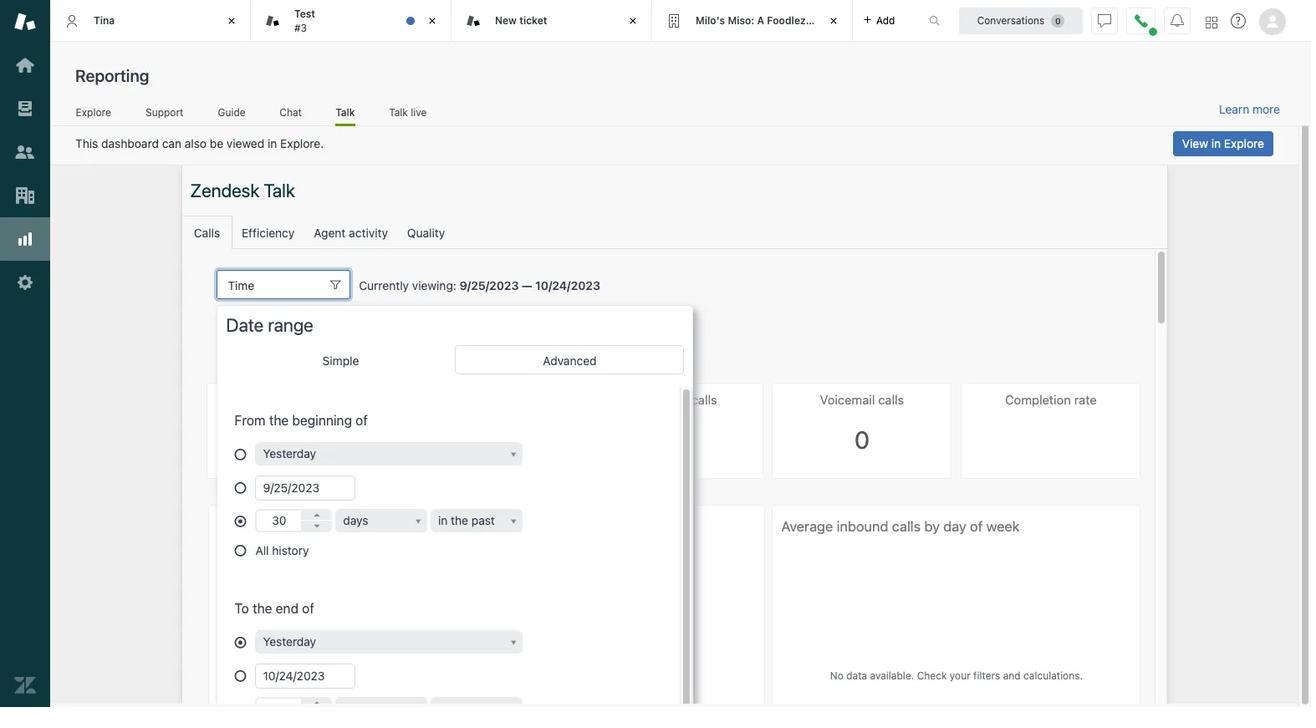 Task type: describe. For each thing, give the bounding box(es) containing it.
talk live
[[389, 106, 427, 118]]

zendesk image
[[14, 675, 36, 697]]

zendesk products image
[[1206, 16, 1218, 28]]

viewed
[[227, 136, 265, 151]]

guide
[[218, 106, 246, 118]]

tab containing test
[[251, 0, 452, 42]]

conversations
[[978, 14, 1045, 26]]

milo's miso: a foodlez subsidiary tab
[[652, 0, 861, 42]]

also
[[185, 136, 207, 151]]

new ticket
[[495, 14, 548, 27]]

in inside button
[[1212, 136, 1221, 151]]

learn more link
[[1220, 102, 1281, 117]]

tina tab
[[50, 0, 251, 42]]

add
[[877, 14, 895, 26]]

can
[[162, 136, 182, 151]]

#3
[[294, 21, 307, 34]]

view
[[1183, 136, 1209, 151]]

dashboard
[[101, 136, 159, 151]]

milo's
[[696, 14, 725, 27]]

test
[[294, 8, 315, 20]]

explore link
[[75, 106, 112, 124]]

notifications image
[[1171, 14, 1185, 27]]

new ticket tab
[[452, 0, 652, 42]]

more
[[1253, 102, 1281, 116]]

reporting
[[75, 66, 149, 85]]

close image for tina
[[223, 13, 240, 29]]

learn more
[[1220, 102, 1281, 116]]

miso:
[[728, 14, 755, 27]]

close image inside tab
[[424, 13, 441, 29]]

get started image
[[14, 54, 36, 76]]

test #3
[[294, 8, 315, 34]]

talk for talk live
[[389, 106, 408, 118]]

button displays agent's chat status as invisible. image
[[1098, 14, 1112, 27]]

organizations image
[[14, 185, 36, 207]]

add button
[[853, 0, 906, 41]]

talk link
[[336, 106, 355, 126]]

zendesk support image
[[14, 11, 36, 33]]

views image
[[14, 98, 36, 120]]



Task type: vqa. For each thing, say whether or not it's contained in the screenshot.
the bottom Explore
yes



Task type: locate. For each thing, give the bounding box(es) containing it.
talk left "live"
[[389, 106, 408, 118]]

admin image
[[14, 272, 36, 294]]

tina
[[94, 14, 115, 27]]

chat
[[280, 106, 302, 118]]

1 in from the left
[[268, 136, 277, 151]]

talk right chat
[[336, 106, 355, 118]]

close image left 'milo's'
[[625, 13, 642, 29]]

explore.
[[280, 136, 324, 151]]

explore inside button
[[1225, 136, 1265, 151]]

live
[[411, 106, 427, 118]]

1 horizontal spatial in
[[1212, 136, 1221, 151]]

talk live link
[[389, 106, 427, 124]]

reporting image
[[14, 228, 36, 250]]

milo's miso: a foodlez subsidiary
[[696, 14, 861, 27]]

1 close image from the left
[[223, 13, 240, 29]]

guide link
[[218, 106, 246, 124]]

close image inside new ticket tab
[[625, 13, 642, 29]]

close image left new
[[424, 13, 441, 29]]

1 horizontal spatial talk
[[389, 106, 408, 118]]

in right view
[[1212, 136, 1221, 151]]

a
[[757, 14, 765, 27]]

foodlez
[[767, 14, 806, 27]]

close image for new ticket
[[625, 13, 642, 29]]

explore down learn more 'link'
[[1225, 136, 1265, 151]]

tab
[[251, 0, 452, 42]]

ticket
[[520, 14, 548, 27]]

view in explore
[[1183, 136, 1265, 151]]

this
[[75, 136, 98, 151]]

talk for talk link
[[336, 106, 355, 118]]

explore
[[76, 106, 111, 118], [1225, 136, 1265, 151]]

support
[[146, 106, 184, 118]]

talk
[[336, 106, 355, 118], [389, 106, 408, 118]]

0 horizontal spatial talk
[[336, 106, 355, 118]]

0 horizontal spatial explore
[[76, 106, 111, 118]]

2 in from the left
[[1212, 136, 1221, 151]]

in right "viewed" at the left of the page
[[268, 136, 277, 151]]

learn
[[1220, 102, 1250, 116]]

1 vertical spatial explore
[[1225, 136, 1265, 151]]

this dashboard can also be viewed in explore.
[[75, 136, 324, 151]]

2 talk from the left
[[389, 106, 408, 118]]

new
[[495, 14, 517, 27]]

support link
[[145, 106, 184, 124]]

close image inside the tina tab
[[223, 13, 240, 29]]

1 horizontal spatial explore
[[1225, 136, 1265, 151]]

conversations button
[[959, 7, 1083, 34]]

4 close image from the left
[[826, 13, 842, 29]]

tabs tab list
[[50, 0, 912, 42]]

get help image
[[1231, 13, 1246, 28]]

close image
[[223, 13, 240, 29], [424, 13, 441, 29], [625, 13, 642, 29], [826, 13, 842, 29]]

chat link
[[279, 106, 302, 124]]

2 close image from the left
[[424, 13, 441, 29]]

3 close image from the left
[[625, 13, 642, 29]]

customers image
[[14, 141, 36, 163]]

main element
[[0, 0, 50, 708]]

subsidiary
[[809, 14, 861, 27]]

close image left #3
[[223, 13, 240, 29]]

in
[[268, 136, 277, 151], [1212, 136, 1221, 151]]

close image for milo's miso: a foodlez subsidiary
[[826, 13, 842, 29]]

0 horizontal spatial in
[[268, 136, 277, 151]]

close image left add dropdown button
[[826, 13, 842, 29]]

0 vertical spatial explore
[[76, 106, 111, 118]]

1 talk from the left
[[336, 106, 355, 118]]

talk inside 'link'
[[389, 106, 408, 118]]

be
[[210, 136, 223, 151]]

explore up this on the top left
[[76, 106, 111, 118]]

close image inside milo's miso: a foodlez subsidiary tab
[[826, 13, 842, 29]]

view in explore button
[[1173, 131, 1274, 156]]



